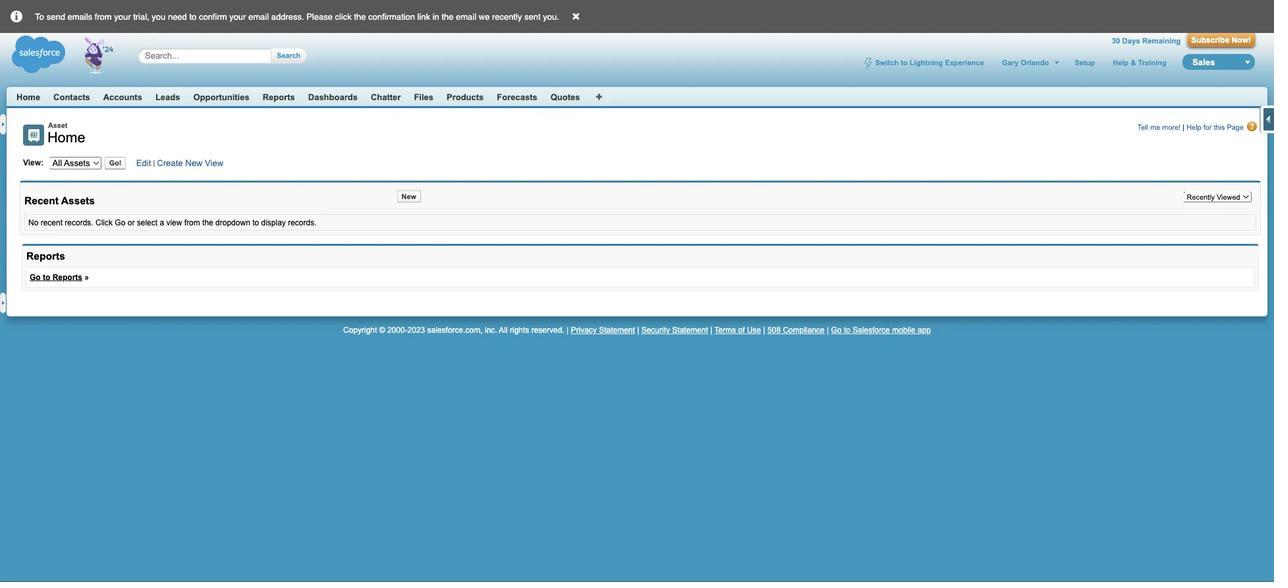 Task type: describe. For each thing, give the bounding box(es) containing it.
help & training link
[[1112, 58, 1169, 67]]

to left »
[[43, 273, 50, 281]]

gary orlando
[[1003, 58, 1050, 67]]

use
[[748, 326, 762, 335]]

info image
[[0, 0, 33, 23]]

go to reports »
[[30, 273, 89, 281]]

tell me more! link
[[1138, 123, 1182, 132]]

compliance
[[783, 326, 825, 335]]

forecasts
[[497, 92, 538, 102]]

days
[[1123, 36, 1141, 45]]

assets
[[61, 195, 95, 207]]

inc.
[[485, 326, 497, 335]]

click
[[96, 218, 113, 227]]

recently
[[492, 12, 522, 21]]

1 vertical spatial reports
[[26, 251, 65, 262]]

chatter
[[371, 92, 401, 102]]

contacts
[[53, 92, 90, 102]]

security
[[642, 326, 670, 335]]

you.
[[543, 12, 560, 21]]

privacy statement link
[[571, 326, 635, 335]]

to left "display"
[[253, 218, 259, 227]]

switch to lightning experience link
[[863, 58, 986, 68]]

address.
[[271, 12, 304, 21]]

or
[[128, 218, 135, 227]]

0 vertical spatial from
[[95, 12, 112, 21]]

need
[[168, 12, 187, 21]]

send
[[47, 12, 65, 21]]

files
[[414, 92, 434, 102]]

1 horizontal spatial home
[[47, 130, 85, 145]]

experience
[[946, 58, 985, 67]]

accounts link
[[103, 92, 142, 102]]

orlando
[[1021, 58, 1050, 67]]

display
[[261, 218, 286, 227]]

help for this page
[[1187, 123, 1245, 132]]

edit link
[[136, 158, 151, 168]]

trial,
[[133, 12, 149, 21]]

forecasts link
[[497, 92, 538, 102]]

no recent records. click go or select a view from the dropdown to display records.
[[28, 218, 317, 227]]

go to salesforce mobile app link
[[832, 326, 932, 335]]

remaining
[[1143, 36, 1182, 45]]

terms
[[715, 326, 737, 335]]

accounts
[[103, 92, 142, 102]]

»
[[85, 273, 89, 281]]

help & training
[[1114, 58, 1167, 67]]

30 days remaining
[[1113, 36, 1182, 45]]

dropdown
[[216, 218, 250, 227]]

quotes link
[[551, 92, 580, 102]]

edit | create new view
[[136, 158, 224, 168]]

new
[[185, 158, 203, 168]]

emails
[[68, 12, 92, 21]]

home link
[[16, 92, 40, 102]]

recent
[[24, 195, 59, 207]]

edit
[[136, 158, 151, 168]]

0 horizontal spatial the
[[202, 218, 213, 227]]

products
[[447, 92, 484, 102]]

Search... text field
[[145, 50, 258, 61]]

1 statement from the left
[[599, 326, 635, 335]]

confirm
[[199, 12, 227, 21]]

expand quick access menu image
[[1264, 113, 1275, 126]]

asset image
[[23, 125, 44, 146]]

2 records. from the left
[[288, 218, 317, 227]]

quotes
[[551, 92, 580, 102]]

reserved.
[[532, 326, 565, 335]]

&
[[1132, 58, 1137, 67]]

please
[[307, 12, 333, 21]]

more!
[[1163, 123, 1182, 132]]

files link
[[414, 92, 434, 102]]

to
[[35, 12, 44, 21]]

setup
[[1075, 58, 1096, 67]]

app
[[918, 326, 932, 335]]

switch
[[876, 58, 899, 67]]

tell
[[1138, 123, 1149, 132]]

dashboards link
[[308, 92, 358, 102]]

training
[[1139, 58, 1167, 67]]

select
[[137, 218, 158, 227]]

help for help for this page
[[1187, 123, 1202, 132]]

| right more! on the right top of page
[[1184, 123, 1185, 132]]

switch to lightning experience
[[876, 58, 985, 67]]

2 your from the left
[[229, 12, 246, 21]]

| inside edit | create new view
[[153, 159, 155, 167]]

0 horizontal spatial go
[[30, 273, 41, 281]]

this
[[1215, 123, 1226, 132]]

1 email from the left
[[249, 12, 269, 21]]

©
[[380, 326, 385, 335]]

all
[[499, 326, 508, 335]]

opportunities link
[[193, 92, 250, 102]]

tell me more! |
[[1138, 123, 1187, 132]]

salesforce.com,
[[428, 326, 483, 335]]

go to reports link
[[30, 273, 82, 281]]

recent assets
[[24, 195, 95, 207]]

you
[[152, 12, 166, 21]]

for
[[1204, 123, 1213, 132]]

to right switch
[[901, 58, 908, 67]]

asset
[[48, 121, 68, 130]]



Task type: vqa. For each thing, say whether or not it's contained in the screenshot.
Forecasts 'LINK' at the left of page
yes



Task type: locate. For each thing, give the bounding box(es) containing it.
0 vertical spatial home
[[16, 92, 40, 102]]

opportunities
[[193, 92, 250, 102]]

go
[[115, 218, 126, 227], [30, 273, 41, 281], [832, 326, 842, 335]]

2 statement from the left
[[673, 326, 709, 335]]

recent
[[41, 218, 63, 227]]

gary
[[1003, 58, 1019, 67]]

2 horizontal spatial go
[[832, 326, 842, 335]]

2 email from the left
[[456, 12, 477, 21]]

0 horizontal spatial email
[[249, 12, 269, 21]]

help left for
[[1187, 123, 1202, 132]]

confirmation
[[369, 12, 415, 21]]

the
[[354, 12, 366, 21], [442, 12, 454, 21], [202, 218, 213, 227]]

1 horizontal spatial the
[[354, 12, 366, 21]]

reports up 'go to reports' link
[[26, 251, 65, 262]]

email left address.
[[249, 12, 269, 21]]

reports
[[263, 92, 295, 102], [26, 251, 65, 262], [53, 273, 82, 281]]

1 records. from the left
[[65, 218, 93, 227]]

to
[[189, 12, 197, 21], [901, 58, 908, 67], [253, 218, 259, 227], [43, 273, 50, 281], [844, 326, 851, 335]]

in
[[433, 12, 440, 21]]

chatter link
[[371, 92, 401, 102]]

mobile
[[893, 326, 916, 335]]

email left we
[[456, 12, 477, 21]]

to right need
[[189, 12, 197, 21]]

1 horizontal spatial from
[[184, 218, 200, 227]]

| left 508
[[764, 326, 766, 335]]

link
[[418, 12, 431, 21]]

go left »
[[30, 273, 41, 281]]

view
[[205, 158, 224, 168]]

records. right "display"
[[288, 218, 317, 227]]

home right asset image
[[47, 130, 85, 145]]

| right 'compliance'
[[827, 326, 829, 335]]

1 vertical spatial home
[[47, 130, 85, 145]]

reports left »
[[53, 273, 82, 281]]

1 vertical spatial from
[[184, 218, 200, 227]]

the left dropdown
[[202, 218, 213, 227]]

reports left dashboards
[[263, 92, 295, 102]]

setup link
[[1074, 58, 1097, 67]]

statement right privacy
[[599, 326, 635, 335]]

click
[[335, 12, 352, 21]]

0 horizontal spatial home
[[16, 92, 40, 102]]

to left 'salesforce'
[[844, 326, 851, 335]]

1 vertical spatial go
[[30, 273, 41, 281]]

1 your from the left
[[114, 12, 131, 21]]

from right emails
[[95, 12, 112, 21]]

copyright © 2000-2023 salesforce.com, inc. all rights reserved. | privacy statement | security statement | terms of use | 508 compliance | go to salesforce mobile app
[[343, 326, 932, 335]]

the right the in
[[442, 12, 454, 21]]

the right "click"
[[354, 12, 366, 21]]

all tabs image
[[596, 92, 604, 100]]

dashboards
[[308, 92, 358, 102]]

reports link
[[263, 92, 295, 102]]

| left terms
[[711, 326, 713, 335]]

help
[[1114, 58, 1129, 67], [1187, 123, 1202, 132]]

lightning
[[910, 58, 944, 67]]

home
[[16, 92, 40, 102], [47, 130, 85, 145]]

1 horizontal spatial help
[[1187, 123, 1202, 132]]

0 horizontal spatial your
[[114, 12, 131, 21]]

your
[[114, 12, 131, 21], [229, 12, 246, 21]]

0 horizontal spatial help
[[1114, 58, 1129, 67]]

records. down 'assets'
[[65, 218, 93, 227]]

sent
[[525, 12, 541, 21]]

1 horizontal spatial your
[[229, 12, 246, 21]]

security statement link
[[642, 326, 709, 335]]

help for help & training
[[1114, 58, 1129, 67]]

no
[[28, 218, 38, 227]]

create new view link
[[157, 158, 224, 168]]

products link
[[447, 92, 484, 102]]

0 vertical spatial reports
[[263, 92, 295, 102]]

your right the confirm
[[229, 12, 246, 21]]

help for this page link
[[1187, 121, 1258, 132]]

of
[[739, 326, 745, 335]]

rights
[[510, 326, 530, 335]]

| left security
[[638, 326, 640, 335]]

leads link
[[156, 92, 180, 102]]

508 compliance link
[[768, 326, 825, 335]]

a
[[160, 218, 164, 227]]

30
[[1113, 36, 1121, 45]]

create
[[157, 158, 183, 168]]

go right 'compliance'
[[832, 326, 842, 335]]

terms of use link
[[715, 326, 762, 335]]

| right edit link
[[153, 159, 155, 167]]

1 horizontal spatial go
[[115, 218, 126, 227]]

508
[[768, 326, 781, 335]]

we
[[479, 12, 490, 21]]

statement right security
[[673, 326, 709, 335]]

2 vertical spatial go
[[832, 326, 842, 335]]

asset home
[[47, 121, 85, 145]]

0 vertical spatial help
[[1114, 58, 1129, 67]]

go left or
[[115, 218, 126, 227]]

|
[[1184, 123, 1185, 132], [153, 159, 155, 167], [567, 326, 569, 335], [638, 326, 640, 335], [711, 326, 713, 335], [764, 326, 766, 335], [827, 326, 829, 335]]

2000-
[[388, 326, 408, 335]]

None button
[[1188, 33, 1256, 47], [272, 48, 301, 64], [105, 157, 126, 169], [397, 190, 421, 203], [1188, 33, 1256, 47], [272, 48, 301, 64], [105, 157, 126, 169], [397, 190, 421, 203]]

from right view
[[184, 218, 200, 227]]

0 horizontal spatial statement
[[599, 326, 635, 335]]

0 horizontal spatial records.
[[65, 218, 93, 227]]

copyright
[[343, 326, 377, 335]]

1 horizontal spatial statement
[[673, 326, 709, 335]]

privacy
[[571, 326, 597, 335]]

1 vertical spatial help
[[1187, 123, 1202, 132]]

salesforce
[[853, 326, 891, 335]]

1 horizontal spatial records.
[[288, 218, 317, 227]]

1 horizontal spatial email
[[456, 12, 477, 21]]

email
[[249, 12, 269, 21], [456, 12, 477, 21]]

sales
[[1193, 57, 1216, 67]]

home up asset image
[[16, 92, 40, 102]]

close image
[[562, 2, 591, 21]]

0 vertical spatial go
[[115, 218, 126, 227]]

your left trial,
[[114, 12, 131, 21]]

0 horizontal spatial from
[[95, 12, 112, 21]]

salesforce.com image
[[9, 33, 124, 76]]

me
[[1151, 123, 1161, 132]]

2 horizontal spatial the
[[442, 12, 454, 21]]

help left &
[[1114, 58, 1129, 67]]

2 vertical spatial reports
[[53, 273, 82, 281]]

statement
[[599, 326, 635, 335], [673, 326, 709, 335]]

to send emails from your trial, you need to confirm your email address. please click the confirmation link in the email we recently sent you.
[[35, 12, 560, 21]]

view:
[[23, 158, 44, 167]]

| left privacy
[[567, 326, 569, 335]]



